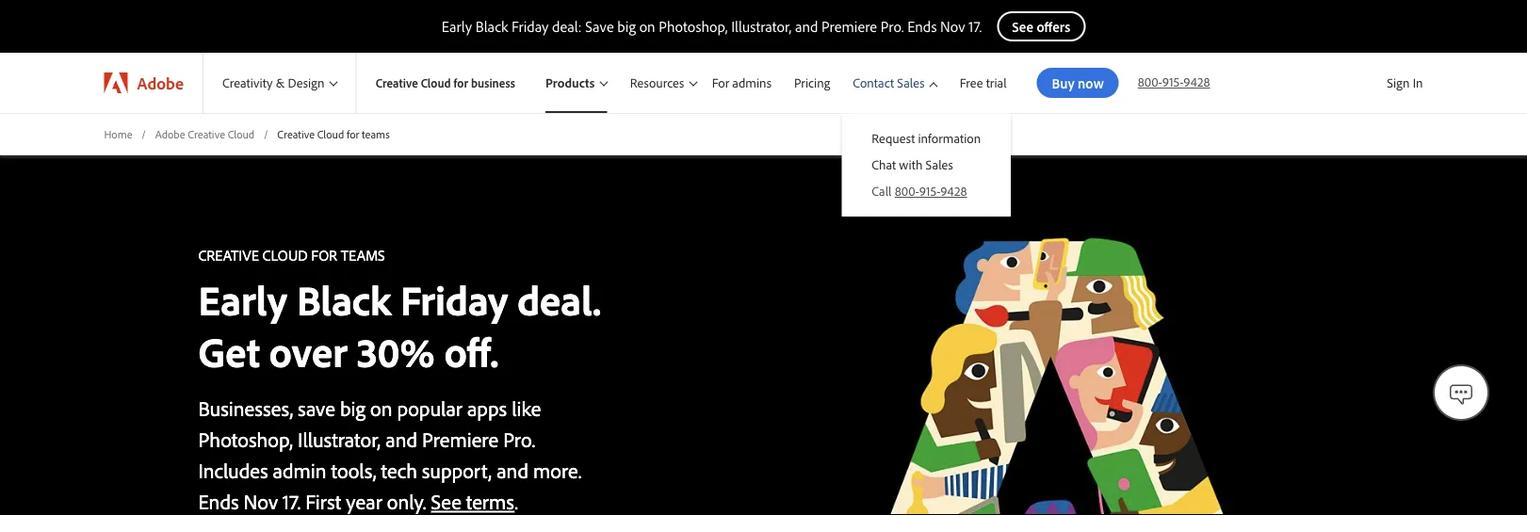 Task type: describe. For each thing, give the bounding box(es) containing it.
premiere for tools,
[[422, 426, 499, 453]]

creative cloud for business
[[376, 75, 516, 90]]

for
[[311, 246, 338, 265]]

30%
[[357, 325, 435, 378]]

see terms link
[[431, 489, 515, 515]]

first
[[306, 489, 341, 515]]

request information
[[872, 130, 981, 147]]

sign
[[1388, 74, 1411, 91]]

adobe for adobe creative cloud
[[155, 127, 185, 141]]

save
[[586, 17, 614, 36]]

deal:
[[552, 17, 582, 36]]

year
[[346, 489, 382, 515]]

admin
[[273, 457, 327, 484]]

pricing link
[[783, 53, 842, 113]]

1 horizontal spatial 800-915-9428 link
[[1138, 74, 1211, 90]]

tools,
[[331, 457, 377, 484]]

resources
[[630, 75, 685, 91]]

contact
[[853, 75, 895, 91]]

creativity & design button
[[204, 53, 356, 113]]

save
[[298, 395, 335, 422]]

0 vertical spatial big
[[618, 17, 636, 36]]

chat
[[872, 156, 896, 173]]

800-915-9428
[[1138, 74, 1211, 90]]

over
[[269, 325, 347, 378]]

0 vertical spatial on
[[640, 17, 656, 36]]

adobe creative cloud
[[155, 127, 255, 141]]

pro. for early black friday deal: save big on photoshop, illustrator, and premiere pro. ends nov 17.
[[881, 17, 904, 36]]

0 vertical spatial 17.
[[969, 17, 982, 36]]

early inside creative cloud for teams early black friday deal. get over 30% off.
[[198, 274, 287, 326]]

products
[[546, 75, 595, 91]]

tech
[[381, 457, 418, 484]]

with
[[899, 156, 923, 173]]

creative cloud for business link
[[357, 53, 527, 113]]

like
[[512, 395, 541, 422]]

1 horizontal spatial 800-
[[1138, 74, 1163, 90]]

apps
[[467, 395, 507, 422]]

1 horizontal spatial sales
[[926, 156, 954, 173]]

photoshop, for on
[[198, 426, 293, 453]]

adobe for adobe
[[137, 72, 184, 93]]

friday inside creative cloud for teams early black friday deal. get over 30% off.
[[401, 274, 508, 326]]

for for teams
[[347, 127, 359, 141]]

chat with sales
[[872, 156, 954, 173]]

and for nov
[[795, 17, 819, 36]]

0 vertical spatial 915-
[[1163, 74, 1184, 90]]

0 vertical spatial friday
[[512, 17, 549, 36]]

black inside creative cloud for teams early black friday deal. get over 30% off.
[[297, 274, 391, 326]]

popular
[[397, 395, 463, 422]]

free
[[960, 75, 984, 91]]

for
[[712, 75, 730, 91]]

cloud
[[263, 246, 308, 265]]

17. inside businesses, save big on popular apps like photoshop, illustrator, and premiere pro. includes admin tools, tech support, and more. ends nov 17. first year only.
[[283, 489, 301, 515]]

includes
[[198, 457, 268, 484]]

in
[[1414, 74, 1424, 91]]

deal.
[[518, 274, 602, 326]]

and for admin
[[386, 426, 418, 453]]

1 vertical spatial 800-
[[895, 183, 920, 200]]

creative
[[198, 246, 259, 265]]

request information link
[[842, 125, 1012, 151]]

0 vertical spatial early
[[442, 17, 472, 36]]

sign in
[[1388, 74, 1424, 91]]

for for business
[[454, 75, 468, 90]]

home
[[104, 127, 132, 141]]

1 horizontal spatial 9428
[[1184, 74, 1211, 90]]

for admins
[[712, 75, 772, 91]]

on inside businesses, save big on popular apps like photoshop, illustrator, and premiere pro. includes admin tools, tech support, and more. ends nov 17. first year only.
[[371, 395, 393, 422]]

request
[[872, 130, 915, 147]]

sales inside popup button
[[898, 75, 925, 91]]

pro. for businesses, save big on popular apps like photoshop, illustrator, and premiere pro. includes admin tools, tech support, and more. ends nov 17. first year only.
[[503, 426, 536, 453]]

ends inside businesses, save big on popular apps like photoshop, illustrator, and premiere pro. includes admin tools, tech support, and more. ends nov 17. first year only.
[[198, 489, 239, 515]]

information
[[919, 130, 981, 147]]

0 horizontal spatial 800-915-9428 link
[[895, 183, 968, 200]]

creativity
[[222, 75, 273, 91]]

illustrator, for popular
[[298, 426, 381, 453]]

0 vertical spatial black
[[476, 17, 508, 36]]

nov inside businesses, save big on popular apps like photoshop, illustrator, and premiere pro. includes admin tools, tech support, and more. ends nov 17. first year only.
[[244, 489, 278, 515]]



Task type: locate. For each thing, give the bounding box(es) containing it.
1 vertical spatial adobe
[[155, 127, 185, 141]]

1 vertical spatial and
[[386, 426, 418, 453]]

creative up teams
[[376, 75, 418, 90]]

photoshop, down 'businesses,' on the left of page
[[198, 426, 293, 453]]

black
[[476, 17, 508, 36], [297, 274, 391, 326]]

0 vertical spatial sales
[[898, 75, 925, 91]]

cloud for creative cloud for business
[[421, 75, 451, 90]]

illustrator, up the admins on the top
[[732, 17, 792, 36]]

photoshop,
[[659, 17, 728, 36], [198, 426, 293, 453]]

0 vertical spatial 800-
[[1138, 74, 1163, 90]]

1 horizontal spatial illustrator,
[[732, 17, 792, 36]]

home link
[[104, 126, 132, 142]]

creative for creative cloud for business
[[376, 75, 418, 90]]

creative down design
[[277, 127, 315, 141]]

free trial link
[[949, 53, 1019, 113]]

early down creative
[[198, 274, 287, 326]]

1 vertical spatial on
[[371, 395, 393, 422]]

0 vertical spatial ends
[[908, 17, 937, 36]]

0 horizontal spatial creative
[[188, 127, 225, 141]]

business
[[471, 75, 516, 90]]

early black friday deal: save big on photoshop, illustrator, and premiere pro. ends nov 17.
[[442, 17, 982, 36]]

and up .
[[497, 457, 529, 484]]

0 horizontal spatial black
[[297, 274, 391, 326]]

0 vertical spatial nov
[[941, 17, 966, 36]]

0 vertical spatial 9428
[[1184, 74, 1211, 90]]

creative for creative cloud for teams
[[277, 127, 315, 141]]

1 vertical spatial black
[[297, 274, 391, 326]]

creative down creativity
[[188, 127, 225, 141]]

0 vertical spatial premiere
[[822, 17, 878, 36]]

big
[[618, 17, 636, 36], [340, 395, 366, 422]]

1 horizontal spatial pro.
[[881, 17, 904, 36]]

admins
[[733, 75, 772, 91]]

1 horizontal spatial creative
[[277, 127, 315, 141]]

for left business
[[454, 75, 468, 90]]

adobe creative cloud link
[[155, 126, 255, 142]]

1 horizontal spatial on
[[640, 17, 656, 36]]

0 vertical spatial for
[[454, 75, 468, 90]]

illustrator, inside businesses, save big on popular apps like photoshop, illustrator, and premiere pro. includes admin tools, tech support, and more. ends nov 17. first year only.
[[298, 426, 381, 453]]

photoshop, inside businesses, save big on popular apps like photoshop, illustrator, and premiere pro. includes admin tools, tech support, and more. ends nov 17. first year only.
[[198, 426, 293, 453]]

for
[[454, 75, 468, 90], [347, 127, 359, 141]]

0 horizontal spatial friday
[[401, 274, 508, 326]]

cloud for creative cloud for teams
[[317, 127, 344, 141]]

on right save
[[640, 17, 656, 36]]

teams
[[341, 246, 385, 265]]

17. up free on the top of page
[[969, 17, 982, 36]]

businesses, save big on popular apps like photoshop, illustrator, and premiere pro. includes admin tools, tech support, and more. ends nov 17. first year only.
[[198, 395, 582, 515]]

off.
[[445, 325, 499, 378]]

1 horizontal spatial ends
[[908, 17, 937, 36]]

0 horizontal spatial 9428
[[941, 183, 968, 200]]

1 vertical spatial early
[[198, 274, 287, 326]]

0 horizontal spatial sales
[[898, 75, 925, 91]]

0 vertical spatial illustrator,
[[732, 17, 792, 36]]

call 800-915-9428
[[872, 183, 968, 200]]

ends up contact sales popup button at the right of the page
[[908, 17, 937, 36]]

get
[[198, 325, 260, 378]]

for admins link
[[701, 53, 783, 113]]

0 horizontal spatial pro.
[[503, 426, 536, 453]]

creativity & design
[[222, 75, 325, 91]]

illustrator, for save
[[732, 17, 792, 36]]

friday
[[512, 17, 549, 36], [401, 274, 508, 326]]

early up creative cloud for business
[[442, 17, 472, 36]]

9428
[[1184, 74, 1211, 90], [941, 183, 968, 200]]

0 vertical spatial and
[[795, 17, 819, 36]]

pro. up contact sales at the right top
[[881, 17, 904, 36]]

1 vertical spatial 915-
[[920, 183, 941, 200]]

contact sales button
[[842, 53, 949, 113]]

2 horizontal spatial cloud
[[421, 75, 451, 90]]

sales down information
[[926, 156, 954, 173]]

contact sales
[[853, 75, 925, 91]]

1 horizontal spatial friday
[[512, 17, 549, 36]]

and up 'pricing' at the right of page
[[795, 17, 819, 36]]

trial
[[987, 75, 1007, 91]]

free trial
[[960, 75, 1007, 91]]

big inside businesses, save big on popular apps like photoshop, illustrator, and premiere pro. includes admin tools, tech support, and more. ends nov 17. first year only.
[[340, 395, 366, 422]]

adobe
[[137, 72, 184, 93], [155, 127, 185, 141]]

1 horizontal spatial big
[[618, 17, 636, 36]]

0 horizontal spatial premiere
[[422, 426, 499, 453]]

photoshop, up for
[[659, 17, 728, 36]]

1 horizontal spatial 17.
[[969, 17, 982, 36]]

0 horizontal spatial and
[[386, 426, 418, 453]]

1 horizontal spatial for
[[454, 75, 468, 90]]

0 horizontal spatial early
[[198, 274, 287, 326]]

0 horizontal spatial 800-
[[895, 183, 920, 200]]

photoshop, for deal:
[[659, 17, 728, 36]]

nov up free on the top of page
[[941, 17, 966, 36]]

ends
[[908, 17, 937, 36], [198, 489, 239, 515]]

1 horizontal spatial black
[[476, 17, 508, 36]]

2 horizontal spatial and
[[795, 17, 819, 36]]

2 vertical spatial and
[[497, 457, 529, 484]]

big right save at the left bottom of page
[[340, 395, 366, 422]]

nov
[[941, 17, 966, 36], [244, 489, 278, 515]]

1 horizontal spatial premiere
[[822, 17, 878, 36]]

call
[[872, 183, 892, 200]]

creative
[[376, 75, 418, 90], [188, 127, 225, 141], [277, 127, 315, 141]]

pro. down like
[[503, 426, 536, 453]]

sales
[[898, 75, 925, 91], [926, 156, 954, 173]]

support,
[[422, 457, 492, 484]]

1 vertical spatial 800-915-9428 link
[[895, 183, 968, 200]]

915-
[[1163, 74, 1184, 90], [920, 183, 941, 200]]

0 horizontal spatial photoshop,
[[198, 426, 293, 453]]

creative cloud for teams
[[277, 127, 390, 141]]

2 horizontal spatial creative
[[376, 75, 418, 90]]

0 vertical spatial pro.
[[881, 17, 904, 36]]

pro. inside businesses, save big on popular apps like photoshop, illustrator, and premiere pro. includes admin tools, tech support, and more. ends nov 17. first year only.
[[503, 426, 536, 453]]

premiere inside businesses, save big on popular apps like photoshop, illustrator, and premiere pro. includes admin tools, tech support, and more. ends nov 17. first year only.
[[422, 426, 499, 453]]

1 vertical spatial 17.
[[283, 489, 301, 515]]

1 vertical spatial nov
[[244, 489, 278, 515]]

pro.
[[881, 17, 904, 36], [503, 426, 536, 453]]

big right save
[[618, 17, 636, 36]]

1 horizontal spatial photoshop,
[[659, 17, 728, 36]]

17. left first
[[283, 489, 301, 515]]

on
[[640, 17, 656, 36], [371, 395, 393, 422]]

800-
[[1138, 74, 1163, 90], [895, 183, 920, 200]]

0 horizontal spatial big
[[340, 395, 366, 422]]

sign in button
[[1384, 67, 1428, 99]]

illustrator,
[[732, 17, 792, 36], [298, 426, 381, 453]]

1 vertical spatial ends
[[198, 489, 239, 515]]

0 horizontal spatial 915-
[[920, 183, 941, 200]]

1 vertical spatial sales
[[926, 156, 954, 173]]

early
[[442, 17, 472, 36], [198, 274, 287, 326]]

cloud down creativity
[[228, 127, 255, 141]]

pricing
[[795, 75, 831, 91]]

1 horizontal spatial nov
[[941, 17, 966, 36]]

black up business
[[476, 17, 508, 36]]

ends down includes at the bottom left of page
[[198, 489, 239, 515]]

black down teams
[[297, 274, 391, 326]]

teams
[[362, 127, 390, 141]]

and
[[795, 17, 819, 36], [386, 426, 418, 453], [497, 457, 529, 484]]

0 horizontal spatial cloud
[[228, 127, 255, 141]]

800-915-9428 link
[[1138, 74, 1211, 90], [895, 183, 968, 200]]

1 vertical spatial illustrator,
[[298, 426, 381, 453]]

17.
[[969, 17, 982, 36], [283, 489, 301, 515]]

0 horizontal spatial 17.
[[283, 489, 301, 515]]

1 horizontal spatial and
[[497, 457, 529, 484]]

1 horizontal spatial 915-
[[1163, 74, 1184, 90]]

chat with sales link
[[842, 151, 1012, 177]]

more.
[[534, 457, 582, 484]]

1 horizontal spatial cloud
[[317, 127, 344, 141]]

cloud
[[421, 75, 451, 90], [228, 127, 255, 141], [317, 127, 344, 141]]

1 vertical spatial photoshop,
[[198, 426, 293, 453]]

0 horizontal spatial illustrator,
[[298, 426, 381, 453]]

0 horizontal spatial on
[[371, 395, 393, 422]]

products button
[[527, 53, 611, 113]]

for left teams
[[347, 127, 359, 141]]

adobe link
[[85, 53, 203, 113]]

1 vertical spatial premiere
[[422, 426, 499, 453]]

0 vertical spatial adobe
[[137, 72, 184, 93]]

premiere
[[822, 17, 878, 36], [422, 426, 499, 453]]

0 horizontal spatial nov
[[244, 489, 278, 515]]

1 vertical spatial 9428
[[941, 183, 968, 200]]

on left popular
[[371, 395, 393, 422]]

cloud left business
[[421, 75, 451, 90]]

see terms .
[[431, 489, 518, 515]]

0 vertical spatial 800-915-9428 link
[[1138, 74, 1211, 90]]

premiere for 17.
[[822, 17, 878, 36]]

cloud left teams
[[317, 127, 344, 141]]

1 vertical spatial big
[[340, 395, 366, 422]]

0 vertical spatial photoshop,
[[659, 17, 728, 36]]

adobe up adobe creative cloud on the top left of the page
[[137, 72, 184, 93]]

1 vertical spatial friday
[[401, 274, 508, 326]]

only.
[[387, 489, 427, 515]]

terms
[[466, 489, 515, 515]]

1 vertical spatial for
[[347, 127, 359, 141]]

creative cloud for teams early black friday deal. get over 30% off.
[[198, 246, 611, 378]]

see
[[431, 489, 462, 515]]

0 horizontal spatial for
[[347, 127, 359, 141]]

sales right contact
[[898, 75, 925, 91]]

premiere up 'support,'
[[422, 426, 499, 453]]

adobe right home
[[155, 127, 185, 141]]

businesses,
[[198, 395, 293, 422]]

&
[[276, 75, 285, 91]]

premiere up contact
[[822, 17, 878, 36]]

.
[[515, 489, 518, 515]]

resources button
[[611, 53, 701, 113]]

nov down includes at the bottom left of page
[[244, 489, 278, 515]]

1 vertical spatial pro.
[[503, 426, 536, 453]]

0 horizontal spatial ends
[[198, 489, 239, 515]]

design
[[288, 75, 325, 91]]

1 horizontal spatial early
[[442, 17, 472, 36]]

illustrator, up tools,
[[298, 426, 381, 453]]

and up tech
[[386, 426, 418, 453]]



Task type: vqa. For each thing, say whether or not it's contained in the screenshot.
Creativity & Design popup button
yes



